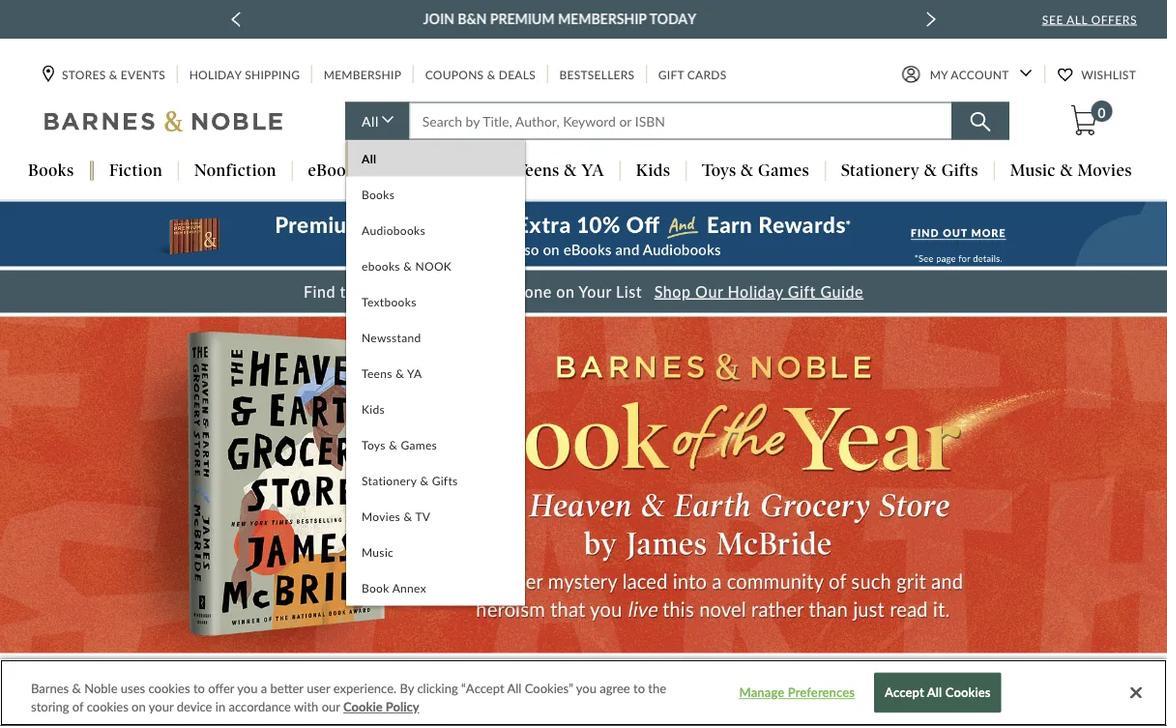 Task type: describe. For each thing, give the bounding box(es) containing it.
ready
[[282, 708, 315, 725]]

previous slide / item image
[[231, 12, 241, 27]]

music & movies
[[1010, 161, 1132, 180]]

the inside barnes & noble uses cookies to offer you a better user experience. by clicking "accept all cookies" you agree to the storing of cookies on your device in accordance with our
[[648, 680, 667, 696]]

movies & tv link
[[346, 499, 525, 534]]

main content containing find the perfect gift for everyone on your list
[[0, 201, 1167, 726]]

ebooks & nook
[[362, 259, 452, 273]]

now!
[[737, 708, 767, 725]]

music link
[[346, 534, 525, 570]]

join b&n premium membership today link
[[321, 8, 595, 31]]

ebooks
[[362, 259, 400, 273]]

audiobooks for audiobooks button
[[394, 161, 485, 180]]

policy
[[386, 699, 419, 715]]

teens & ya for teens & ya "link"
[[362, 367, 422, 381]]

ebooks button
[[292, 161, 378, 182]]

for
[[459, 282, 480, 301]]

barnes
[[31, 680, 69, 696]]

newsstand link
[[346, 320, 525, 355]]

all left audiobooks button
[[362, 152, 376, 166]]

1 vertical spatial all link
[[346, 141, 525, 176]]

stationery for stationery & gifts "link"
[[362, 474, 417, 488]]

manage
[[739, 685, 785, 700]]

better
[[270, 680, 303, 696]]

kids for kids link
[[362, 402, 385, 416]]

storing
[[31, 699, 69, 715]]

download
[[644, 708, 703, 725]]

next slide / item image
[[927, 12, 936, 27]]

accept all cookies button
[[874, 673, 1002, 713]]

coupons
[[425, 67, 484, 81]]

music for music
[[362, 545, 394, 559]]

book annex link
[[346, 570, 525, 606]]

nonfiction button
[[179, 161, 292, 182]]

holiday shipping
[[189, 67, 300, 81]]

holiday inside main content
[[728, 282, 784, 301]]

gifts for stationery & gifts 'button'
[[942, 161, 979, 180]]

movies inside button
[[1078, 161, 1132, 180]]

curbside pickup
[[770, 708, 866, 725]]

books
[[243, 708, 279, 725]]

textbooks link
[[346, 284, 525, 320]]

stationery & gifts for stationery & gifts 'button'
[[841, 161, 979, 180]]

b&n
[[356, 11, 385, 27]]

games for toys & games button
[[758, 161, 810, 180]]

search image
[[971, 112, 991, 132]]

"accept
[[461, 680, 504, 696]]

everyone
[[484, 282, 552, 301]]

to up device
[[193, 680, 205, 696]]

toys & games link
[[346, 427, 525, 463]]

stationery & gifts for stationery & gifts "link"
[[362, 474, 458, 488]]

stores
[[62, 67, 106, 81]]

all down membership link
[[362, 113, 379, 129]]

tv
[[415, 510, 431, 524]]

& for toys & games button
[[741, 161, 754, 180]]

& for toys & games link
[[389, 438, 398, 452]]

teens & ya link
[[346, 355, 525, 391]]

toys & games button
[[687, 161, 825, 182]]

book
[[362, 581, 389, 595]]

online bookstore
[[607, 685, 742, 702]]

find the perfect gift for everyone on your list shop our holiday gift guide
[[304, 282, 864, 301]]

see all offers link
[[1042, 12, 1137, 26]]

3.6
[[365, 708, 384, 725]]

teens for teens & ya "link"
[[362, 367, 392, 381]]

& for teens & ya "link"
[[396, 367, 404, 381]]

300,000
[[503, 708, 553, 725]]

wishlist link
[[1058, 65, 1138, 83]]

by
[[400, 680, 414, 696]]

b&n's
[[565, 685, 604, 702]]

find
[[304, 282, 336, 301]]

shop
[[654, 282, 691, 301]]

0 vertical spatial membership
[[456, 11, 545, 27]]

noble
[[84, 680, 118, 696]]

a
[[261, 680, 267, 696]]

textbooks
[[362, 295, 417, 309]]

books for books button
[[28, 161, 74, 180]]

device
[[177, 699, 212, 715]]

fiction
[[109, 161, 162, 180]]

gifts for stationery & gifts "link"
[[432, 474, 458, 488]]

cookies
[[946, 685, 991, 700]]

your
[[149, 699, 173, 715]]

over
[[156, 708, 186, 725]]

agree
[[600, 680, 630, 696]]

& for movies & tv link
[[404, 510, 412, 524]]

shipping
[[245, 67, 300, 81]]

ya for teens & ya "link"
[[407, 367, 422, 381]]

1 vertical spatial movies
[[362, 510, 401, 524]]

teens & ya for teens & ya button
[[516, 161, 604, 180]]

toys for toys & games link
[[362, 438, 386, 452]]

wishlist
[[1081, 67, 1136, 81]]

0 button
[[1069, 101, 1113, 137]]

right
[[706, 708, 734, 725]]

all inside button
[[927, 685, 942, 700]]

our
[[322, 699, 340, 715]]

preferences
[[788, 685, 855, 700]]

audiobooks button
[[379, 161, 500, 182]]

ebooks & nook link
[[346, 248, 525, 284]]

see
[[1042, 12, 1064, 26]]

cart image
[[1071, 105, 1097, 136]]

nonfiction
[[194, 161, 276, 180]]

& right stores on the left top of page
[[109, 67, 118, 81]]

manage preferences button
[[737, 674, 858, 712]]

our
[[695, 282, 723, 301]]

available
[[869, 708, 921, 725]]

2 horizontal spatial gift
[[788, 282, 816, 301]]

books link
[[346, 176, 525, 212]]

5
[[189, 708, 197, 725]]

music for music & movies
[[1010, 161, 1056, 180]]

holiday inside the holiday shipping 'link'
[[189, 67, 242, 81]]

events
[[121, 67, 166, 81]]

in
[[215, 699, 226, 715]]

audiobooks for audiobooks link
[[362, 223, 426, 237]]

games for toys & games link
[[401, 438, 437, 452]]



Task type: vqa. For each thing, say whether or not it's contained in the screenshot.
TOYS & GAMES link
yes



Task type: locate. For each thing, give the bounding box(es) containing it.
0 horizontal spatial you
[[237, 680, 258, 696]]

cookies"
[[525, 680, 573, 696]]

books button
[[13, 161, 90, 182]]

& down "newsstand"
[[396, 367, 404, 381]]

gifts inside stationery & gifts "link"
[[432, 474, 458, 488]]

1 horizontal spatial you
[[576, 680, 597, 696]]

ya up kids link
[[407, 367, 422, 381]]

premium members get extra 10% off and earn rewards! new stamps also on ebooks and audiobooks.  find out more image
[[0, 202, 1167, 267]]

0 horizontal spatial music
[[362, 545, 394, 559]]

0 vertical spatial audiobooks
[[394, 161, 485, 180]]

0 vertical spatial stationery & gifts
[[841, 161, 979, 180]]

& inside button
[[564, 161, 577, 180]]

& inside barnes & noble uses cookies to offer you a better user experience. by clicking "accept all cookies" you agree to the storing of cookies on your device in accordance with our
[[72, 680, 81, 696]]

holiday right our
[[728, 282, 784, 301]]

1 vertical spatial membership
[[324, 67, 402, 81]]

coupons & deals
[[425, 67, 536, 81]]

gift cards link
[[657, 65, 729, 83]]

& for teens & ya button
[[564, 161, 577, 180]]

your
[[460, 685, 497, 702]]

& up the premium members get extra 10% off and earn rewards! new stamps also on ebooks and audiobooks.  find out more image
[[564, 161, 577, 180]]

ya
[[581, 161, 604, 180], [407, 367, 422, 381]]

cookies down the noble
[[87, 699, 128, 715]]

& for ebooks & nook link
[[404, 259, 412, 273]]

to
[[193, 680, 205, 696], [634, 680, 645, 696], [318, 708, 331, 725], [628, 708, 641, 725]]

all
[[1067, 12, 1088, 26], [362, 113, 379, 129], [362, 152, 376, 166], [507, 680, 522, 696], [927, 685, 942, 700]]

with
[[294, 699, 318, 715]]

teens & ya inside button
[[516, 161, 604, 180]]

stationery & gifts down search icon
[[841, 161, 979, 180]]

books inside button
[[28, 161, 74, 180]]

0 vertical spatial stationery
[[841, 161, 920, 180]]

cookie policy link
[[343, 698, 419, 717]]

0 horizontal spatial gift
[[426, 282, 454, 301]]

music & movies button
[[995, 161, 1148, 182]]

0 vertical spatial teens
[[516, 161, 560, 180]]

on left the your
[[556, 282, 575, 301]]

perfect
[[368, 282, 422, 301]]

0 horizontal spatial toys & games
[[362, 438, 437, 452]]

bestsellers link
[[557, 65, 637, 83]]

1 horizontal spatial million
[[388, 708, 427, 725]]

1 horizontal spatial gift
[[658, 67, 684, 81]]

premium
[[388, 11, 453, 27]]

1 vertical spatial teens
[[362, 367, 392, 381]]

0 horizontal spatial games
[[401, 438, 437, 452]]

0 vertical spatial books
[[28, 161, 74, 180]]

the right find at the left
[[340, 282, 364, 301]]

& down my
[[924, 161, 937, 180]]

holiday shipping link
[[187, 65, 302, 83]]

all link up audiobooks link
[[346, 141, 525, 176]]

0 vertical spatial ya
[[581, 161, 604, 180]]

join
[[321, 11, 353, 27]]

teens & ya up the premium members get extra 10% off and earn rewards! new stamps also on ebooks and audiobooks.  find out more image
[[516, 161, 604, 180]]

1 vertical spatial cookies
[[87, 699, 128, 715]]

0 vertical spatial ebooks
[[308, 161, 363, 180]]

gift cards
[[658, 67, 727, 81]]

membership down b&n
[[324, 67, 402, 81]]

the
[[340, 282, 364, 301], [648, 680, 667, 696]]

& up of
[[72, 680, 81, 696]]

1 vertical spatial kids
[[362, 402, 385, 416]]

ship,
[[334, 708, 362, 725]]

all right "accept
[[507, 680, 522, 696]]

& for music & movies button on the right top
[[1060, 161, 1074, 180]]

1 horizontal spatial movies
[[1078, 161, 1132, 180]]

0 vertical spatial movies
[[1078, 161, 1132, 180]]

movies down 0 popup button
[[1078, 161, 1132, 180]]

and
[[477, 708, 499, 725]]

audiobooks up "ebooks"
[[362, 223, 426, 237]]

toys & games for toys & games link
[[362, 438, 437, 452]]

1 vertical spatial audiobooks
[[362, 223, 426, 237]]

newsstand
[[362, 331, 421, 345]]

1 vertical spatial stationery & gifts
[[362, 474, 458, 488]]

1 vertical spatial books
[[362, 188, 395, 202]]

kids inside kids link
[[362, 402, 385, 416]]

cards
[[687, 67, 727, 81]]

cookies up your
[[148, 680, 190, 696]]

books left 'fiction'
[[28, 161, 74, 180]]

1 vertical spatial teens & ya
[[362, 367, 422, 381]]

1 you from the left
[[237, 680, 258, 696]]

all link down membership link
[[345, 102, 410, 140]]

0 horizontal spatial membership
[[324, 67, 402, 81]]

1 horizontal spatial ebooks
[[430, 708, 474, 725]]

million down "by" at the bottom of page
[[388, 708, 427, 725]]

the inside main content
[[340, 282, 364, 301]]

0 vertical spatial toys
[[702, 161, 737, 180]]

to right agree
[[634, 680, 645, 696]]

ya inside teens & ya "link"
[[407, 367, 422, 381]]

& inside button
[[1060, 161, 1074, 180]]

games inside toys & games link
[[401, 438, 437, 452]]

accept
[[885, 685, 924, 700]]

book annex
[[362, 581, 426, 595]]

audiobooks up audiobooks link
[[394, 161, 485, 180]]

1 horizontal spatial kids
[[636, 161, 671, 180]]

teens & ya down "newsstand"
[[362, 367, 422, 381]]

& inside 'button'
[[924, 161, 937, 180]]

coupons & deals link
[[423, 65, 538, 83]]

deals
[[499, 67, 536, 81]]

1 vertical spatial holiday
[[728, 282, 784, 301]]

0 vertical spatial cookies
[[148, 680, 190, 696]]

1 vertical spatial ya
[[407, 367, 422, 381]]

1 horizontal spatial teens & ya
[[516, 161, 604, 180]]

ya for teens & ya button
[[581, 161, 604, 180]]

1 horizontal spatial membership
[[456, 11, 545, 27]]

ebooks inside button
[[308, 161, 363, 180]]

& up 'tv'
[[420, 474, 429, 488]]

toys inside button
[[702, 161, 737, 180]]

2 you from the left
[[576, 680, 597, 696]]

2 million from the left
[[388, 708, 427, 725]]

1 vertical spatial music
[[362, 545, 394, 559]]

to down agree
[[628, 708, 641, 725]]

accept all cookies
[[885, 685, 991, 700]]

1 horizontal spatial the
[[648, 680, 667, 696]]

your
[[579, 282, 612, 301]]

ya inside teens & ya button
[[581, 161, 604, 180]]

my account
[[930, 67, 1009, 81]]

audiobooks link
[[346, 212, 525, 248]]

0 horizontal spatial gifts
[[432, 474, 458, 488]]

gifts up movies & tv link
[[432, 474, 458, 488]]

audiobooks inside button
[[394, 161, 485, 180]]

1 vertical spatial stationery
[[362, 474, 417, 488]]

user image
[[902, 65, 920, 84]]

my account button
[[902, 65, 1033, 84]]

toys & games inside button
[[702, 161, 810, 180]]

0 horizontal spatial kids
[[362, 402, 385, 416]]

toys for toys & games button
[[702, 161, 737, 180]]

1 horizontal spatial games
[[758, 161, 810, 180]]

gift down nook on the top left of page
[[426, 282, 454, 301]]

teens up the premium members get extra 10% off and earn rewards! new stamps also on ebooks and audiobooks.  find out more image
[[516, 161, 560, 180]]

1 vertical spatial ebooks
[[430, 708, 474, 725]]

0 vertical spatial all link
[[345, 102, 410, 140]]

ya left kids button
[[581, 161, 604, 180]]

in most stores!
[[924, 708, 1011, 725]]

& for stationery & gifts 'button'
[[924, 161, 937, 180]]

kids inside kids button
[[636, 161, 671, 180]]

None field
[[410, 102, 953, 140]]

& down cart image
[[1060, 161, 1074, 180]]

Search by Title, Author, Keyword or ISBN text field
[[410, 102, 953, 140]]

nook
[[415, 259, 452, 273]]

& inside button
[[741, 161, 754, 180]]

toys & games down search by title, author, keyword or isbn text box
[[702, 161, 810, 180]]

books
[[28, 161, 74, 180], [362, 188, 395, 202]]

my
[[930, 67, 948, 81]]

stationery & gifts up 'tv'
[[362, 474, 458, 488]]

& for stationery & gifts "link"
[[420, 474, 429, 488]]

1 horizontal spatial teens
[[516, 161, 560, 180]]

books for the books link
[[362, 188, 395, 202]]

stores & events link
[[43, 65, 167, 83]]

logo image
[[44, 110, 284, 137]]

ebooks inside find your place at b&n's online bookstore over 5 million books ready to ship, 3.6 million ebooks and 300,000 audiobooks to download right now! curbside pickup available in most stores!
[[430, 708, 474, 725]]

audiobooks
[[556, 708, 625, 725]]

1 horizontal spatial holiday
[[728, 282, 784, 301]]

stores & events
[[62, 67, 166, 81]]

on down uses
[[132, 699, 146, 715]]

stationery & gifts button
[[826, 161, 994, 182]]

toys & games
[[702, 161, 810, 180], [362, 438, 437, 452]]

0 horizontal spatial holiday
[[189, 67, 242, 81]]

gifts down search icon
[[942, 161, 979, 180]]

1 horizontal spatial music
[[1010, 161, 1056, 180]]

toys & games up stationery & gifts "link"
[[362, 438, 437, 452]]

on
[[556, 282, 575, 301], [132, 699, 146, 715]]

barnes & noble uses cookies to offer you a better user experience. by clicking "accept all cookies" you agree to the storing of cookies on your device in accordance with our
[[31, 680, 667, 715]]

0 horizontal spatial toys
[[362, 438, 386, 452]]

1 vertical spatial toys & games
[[362, 438, 437, 452]]

1 horizontal spatial stationery & gifts
[[841, 161, 979, 180]]

the up download
[[648, 680, 667, 696]]

toys down search by title, author, keyword or isbn text box
[[702, 161, 737, 180]]

all inside barnes & noble uses cookies to offer you a better user experience. by clicking "accept all cookies" you agree to the storing of cookies on your device in accordance with our
[[507, 680, 522, 696]]

privacy alert dialog
[[0, 660, 1167, 726]]

1 horizontal spatial books
[[362, 188, 395, 202]]

1 horizontal spatial cookies
[[148, 680, 190, 696]]

0 vertical spatial games
[[758, 161, 810, 180]]

to left ship,
[[318, 708, 331, 725]]

0 vertical spatial toys & games
[[702, 161, 810, 180]]

accordance
[[229, 699, 291, 715]]

0 horizontal spatial books
[[28, 161, 74, 180]]

experience.
[[333, 680, 397, 696]]

0 horizontal spatial ya
[[407, 367, 422, 381]]

teens & ya inside "link"
[[362, 367, 422, 381]]

1 horizontal spatial stationery
[[841, 161, 920, 180]]

1 vertical spatial toys
[[362, 438, 386, 452]]

cookies
[[148, 680, 190, 696], [87, 699, 128, 715]]

of
[[72, 699, 84, 715]]

teens inside "link"
[[362, 367, 392, 381]]

stationery & gifts inside 'button'
[[841, 161, 979, 180]]

& up stationery & gifts "link"
[[389, 438, 398, 452]]

million right 5
[[200, 708, 240, 725]]

movies left 'tv'
[[362, 510, 401, 524]]

0 vertical spatial kids
[[636, 161, 671, 180]]

stationery inside "link"
[[362, 474, 417, 488]]

kids link
[[346, 391, 525, 427]]

0 vertical spatial on
[[556, 282, 575, 301]]

stationery & gifts link
[[346, 463, 525, 499]]

all right accept at the right bottom of page
[[927, 685, 942, 700]]

0 horizontal spatial the
[[340, 282, 364, 301]]

& left nook on the top left of page
[[404, 259, 412, 273]]

0 vertical spatial holiday
[[189, 67, 242, 81]]

toys & games for toys & games button
[[702, 161, 810, 180]]

0 horizontal spatial movies
[[362, 510, 401, 524]]

1 horizontal spatial toys & games
[[702, 161, 810, 180]]

& down search by title, author, keyword or isbn text box
[[741, 161, 754, 180]]

0 horizontal spatial on
[[132, 699, 146, 715]]

membership up deals on the top of the page
[[456, 11, 545, 27]]

gifts inside stationery & gifts 'button'
[[942, 161, 979, 180]]

0 vertical spatial the
[[340, 282, 364, 301]]

music
[[1010, 161, 1056, 180], [362, 545, 394, 559]]

games inside toys & games button
[[758, 161, 810, 180]]

0 horizontal spatial stationery
[[362, 474, 417, 488]]

teens down "newsstand"
[[362, 367, 392, 381]]

teens
[[516, 161, 560, 180], [362, 367, 392, 381]]

holiday left 'shipping'
[[189, 67, 242, 81]]

stationery for stationery & gifts 'button'
[[841, 161, 920, 180]]

gift left guide
[[788, 282, 816, 301]]

list
[[616, 282, 642, 301]]

million
[[200, 708, 240, 725], [388, 708, 427, 725]]

0 horizontal spatial cookies
[[87, 699, 128, 715]]

1 horizontal spatial ya
[[581, 161, 604, 180]]

join b&n premium membership today
[[321, 11, 595, 27]]

offers
[[1091, 12, 1137, 26]]

kids for kids button
[[636, 161, 671, 180]]

1 vertical spatial gifts
[[432, 474, 458, 488]]

kids down search by title, author, keyword or isbn text box
[[636, 161, 671, 180]]

music inside button
[[1010, 161, 1056, 180]]

ebooks
[[308, 161, 363, 180], [430, 708, 474, 725]]

books down ebooks button
[[362, 188, 395, 202]]

0 horizontal spatial teens
[[362, 367, 392, 381]]

you left the a
[[237, 680, 258, 696]]

1 vertical spatial the
[[648, 680, 667, 696]]

1 horizontal spatial gifts
[[942, 161, 979, 180]]

kids button
[[620, 161, 686, 182]]

0 horizontal spatial teens & ya
[[362, 367, 422, 381]]

0 horizontal spatial ebooks
[[308, 161, 363, 180]]

find
[[425, 685, 457, 702]]

kids up toys & games link
[[362, 402, 385, 416]]

down arrow image
[[1020, 69, 1033, 77]]

1 vertical spatial on
[[132, 699, 146, 715]]

you left agree
[[576, 680, 597, 696]]

stationery & gifts inside "link"
[[362, 474, 458, 488]]

account
[[951, 67, 1009, 81]]

& left 'tv'
[[404, 510, 412, 524]]

user
[[307, 680, 330, 696]]

teens for teens & ya button
[[516, 161, 560, 180]]

membership
[[456, 11, 545, 27], [324, 67, 402, 81]]

guide
[[821, 282, 864, 301]]

0 vertical spatial teens & ya
[[516, 161, 604, 180]]

fiction button
[[94, 161, 178, 182]]

gift left cards at the right of page
[[658, 67, 684, 81]]

on inside main content
[[556, 282, 575, 301]]

& for coupons & deals link
[[487, 67, 496, 81]]

teens inside button
[[516, 161, 560, 180]]

toys up stationery & gifts "link"
[[362, 438, 386, 452]]

all right see
[[1067, 12, 1088, 26]]

1 horizontal spatial on
[[556, 282, 575, 301]]

1 horizontal spatial toys
[[702, 161, 737, 180]]

0 vertical spatial music
[[1010, 161, 1056, 180]]

0 horizontal spatial million
[[200, 708, 240, 725]]

0 horizontal spatial stationery & gifts
[[362, 474, 458, 488]]

annex
[[392, 581, 426, 595]]

gift inside gift cards link
[[658, 67, 684, 81]]

main content
[[0, 201, 1167, 726]]

& left deals on the top of the page
[[487, 67, 496, 81]]

1 million from the left
[[200, 708, 240, 725]]

stationery inside 'button'
[[841, 161, 920, 180]]

on inside barnes & noble uses cookies to offer you a better user experience. by clicking "accept all cookies" you agree to the storing of cookies on your device in accordance with our
[[132, 699, 146, 715]]

at
[[545, 685, 562, 702]]

1 vertical spatial games
[[401, 438, 437, 452]]

0 vertical spatial gifts
[[942, 161, 979, 180]]



